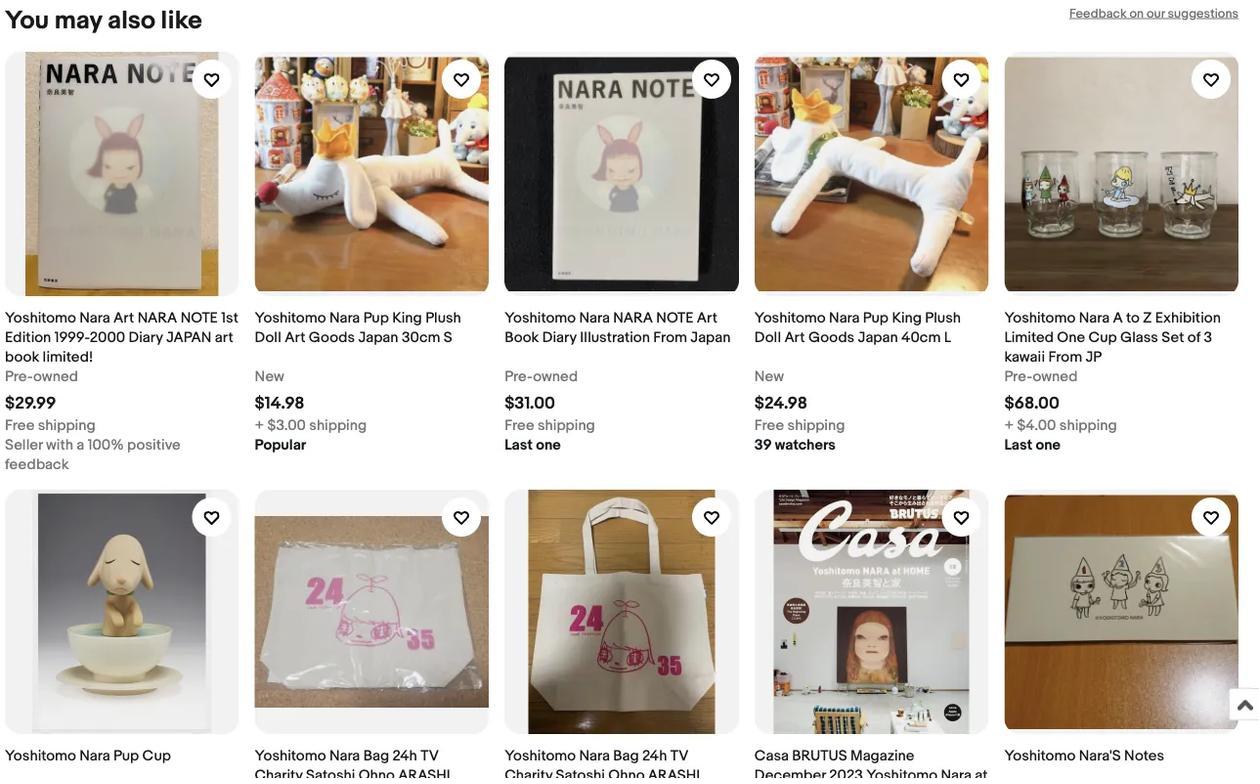 Task type: describe. For each thing, give the bounding box(es) containing it.
owned inside yoshitomo nara a to z exhibition limited one cup glass set of 3 kawaii from jp pre-owned $68.00 + $4.00 shipping last one
[[1033, 368, 1078, 386]]

art inside yoshitomo nara pup king plush doll art goods japan 30cm s
[[285, 329, 305, 347]]

$29.99 text field
[[5, 394, 56, 415]]

owned inside yoshitomo nara art nara note 1st edition 1999-2000 diary japan art book limited! pre-owned $29.99 free shipping seller with a 100% positive feedback
[[33, 368, 78, 386]]

yoshitomo inside yoshitomo nara pup king plush doll art goods japan 40cm l
[[755, 310, 826, 327]]

yoshitomo nara nara note art book diary illustration from japan
[[505, 310, 731, 347]]

shipping inside yoshitomo nara a to z exhibition limited one cup glass set of 3 kawaii from jp pre-owned $68.00 + $4.00 shipping last one
[[1060, 417, 1117, 435]]

doll for $14.98
[[255, 329, 281, 347]]

39
[[755, 437, 772, 454]]

1 yoshitomo nara bag 24h tv charity satoshi ohno arash link from the left
[[255, 490, 489, 779]]

pup for $24.98
[[863, 310, 889, 327]]

nara inside yoshitomo nara pup king plush doll art goods japan 30cm s
[[329, 310, 360, 327]]

new for $14.98
[[255, 368, 284, 386]]

one inside yoshitomo nara a to z exhibition limited one cup glass set of 3 kawaii from jp pre-owned $68.00 + $4.00 shipping last one
[[1036, 437, 1061, 454]]

may
[[54, 6, 102, 37]]

2023
[[829, 767, 863, 779]]

yoshitomo nara a to z exhibition limited one cup glass set of 3 kawaii from jp pre-owned $68.00 + $4.00 shipping last one
[[1004, 310, 1221, 454]]

+ $4.00 shipping text field
[[1004, 416, 1117, 436]]

you
[[5, 6, 49, 37]]

nara inside yoshitomo nara a to z exhibition limited one cup glass set of 3 kawaii from jp pre-owned $68.00 + $4.00 shipping last one
[[1079, 310, 1110, 327]]

limited!
[[43, 349, 93, 366]]

+ inside 'new $14.98 + $3.00 shipping popular'
[[255, 417, 264, 435]]

feedback on our suggestions
[[1070, 6, 1239, 22]]

illustration
[[580, 329, 650, 347]]

diary inside yoshitomo nara nara note art book diary illustration from japan
[[542, 329, 577, 347]]

charity for second yoshitomo nara bag 24h tv charity satoshi ohno arash link from left
[[505, 767, 553, 779]]

feedback
[[5, 456, 69, 474]]

$31.00 text field
[[505, 394, 555, 415]]

a
[[77, 437, 84, 454]]

new for $24.98
[[755, 368, 784, 386]]

to
[[1126, 310, 1140, 327]]

l
[[944, 329, 951, 347]]

seller
[[5, 437, 43, 454]]

december
[[755, 767, 826, 779]]

book
[[5, 349, 39, 366]]

$4.00
[[1017, 417, 1056, 435]]

doll for $24.98
[[755, 329, 781, 347]]

cup inside yoshitomo nara a to z exhibition limited one cup glass set of 3 kawaii from jp pre-owned $68.00 + $4.00 shipping last one
[[1089, 329, 1117, 347]]

Popular text field
[[255, 436, 306, 455]]

last inside yoshitomo nara a to z exhibition limited one cup glass set of 3 kawaii from jp pre-owned $68.00 + $4.00 shipping last one
[[1004, 437, 1032, 454]]

24h for first yoshitomo nara bag 24h tv charity satoshi ohno arash link from the left
[[393, 748, 417, 765]]

39 watchers text field
[[755, 436, 836, 455]]

last one text field for $68.00
[[1004, 436, 1061, 455]]

$31.00
[[505, 394, 555, 415]]

Pre-owned text field
[[505, 367, 578, 387]]

free inside pre-owned $31.00 free shipping last one
[[505, 417, 534, 435]]

100%
[[88, 437, 124, 454]]

positive
[[127, 437, 181, 454]]

you may also like
[[5, 6, 202, 37]]

glass
[[1120, 329, 1158, 347]]

nara inside yoshitomo nara nara note art book diary illustration from japan
[[613, 310, 653, 327]]

3
[[1204, 329, 1212, 347]]

owned inside pre-owned $31.00 free shipping last one
[[533, 368, 578, 386]]

$68.00 text field
[[1004, 394, 1060, 415]]

1 yoshitomo nara bag 24h tv charity satoshi ohno arash from the left
[[255, 748, 450, 779]]

satoshi for second yoshitomo nara bag 24h tv charity satoshi ohno arash link from left
[[556, 767, 605, 779]]

yoshitomo nara's notes
[[1004, 748, 1165, 765]]

2 yoshitomo nara bag 24h tv charity satoshi ohno arash from the left
[[505, 748, 700, 779]]

casa brutus magazine december 2023 yoshitomo nara a link
[[755, 490, 989, 779]]

30cm
[[402, 329, 440, 347]]

casa
[[755, 748, 789, 765]]

yoshitomo nara pup king plush doll art goods japan 30cm s
[[255, 310, 461, 347]]

art inside yoshitomo nara art nara note 1st edition 1999-2000 diary japan art book limited! pre-owned $29.99 free shipping seller with a 100% positive feedback
[[113, 310, 134, 327]]

$14.98
[[255, 394, 305, 415]]

one inside pre-owned $31.00 free shipping last one
[[536, 437, 561, 454]]

pup for $14.98
[[363, 310, 389, 327]]

s
[[444, 329, 452, 347]]

pre-owned text field for $29.99
[[5, 367, 78, 387]]

40cm
[[902, 329, 941, 347]]

ohno for second yoshitomo nara bag 24h tv charity satoshi ohno arash link from left
[[608, 767, 645, 779]]

yoshitomo inside yoshitomo nara art nara note 1st edition 1999-2000 diary japan art book limited! pre-owned $29.99 free shipping seller with a 100% positive feedback
[[5, 310, 76, 327]]

king for $14.98
[[392, 310, 422, 327]]

notes
[[1124, 748, 1165, 765]]

$24.98
[[755, 394, 808, 415]]

Free shipping text field
[[5, 416, 95, 436]]

set
[[1162, 329, 1184, 347]]

book
[[505, 329, 539, 347]]

popular
[[255, 437, 306, 454]]

Seller with a 100% positive feedback text field
[[5, 436, 239, 475]]

brutus
[[792, 748, 847, 765]]

a
[[1113, 310, 1123, 327]]

plush for $24.98
[[925, 310, 961, 327]]

kawaii
[[1004, 349, 1045, 366]]

nara inside casa brutus magazine december 2023 yoshitomo nara a
[[941, 767, 972, 779]]

magazine
[[851, 748, 915, 765]]

diary inside yoshitomo nara art nara note 1st edition 1999-2000 diary japan art book limited! pre-owned $29.99 free shipping seller with a 100% positive feedback
[[129, 329, 163, 347]]

satoshi for first yoshitomo nara bag 24h tv charity satoshi ohno arash link from the left
[[306, 767, 355, 779]]



Task type: locate. For each thing, give the bounding box(es) containing it.
0 horizontal spatial nara
[[137, 310, 177, 327]]

doll inside yoshitomo nara pup king plush doll art goods japan 40cm l
[[755, 329, 781, 347]]

king for $24.98
[[892, 310, 922, 327]]

1 horizontal spatial 24h
[[642, 748, 667, 765]]

ohno for first yoshitomo nara bag 24h tv charity satoshi ohno arash link from the left
[[359, 767, 395, 779]]

new inside "new $24.98 free shipping 39 watchers"
[[755, 368, 784, 386]]

Free shipping text field
[[505, 416, 595, 436], [755, 416, 845, 436]]

new text field up $14.98 text field
[[255, 367, 284, 387]]

1 horizontal spatial note
[[656, 310, 694, 327]]

1999-
[[54, 329, 90, 347]]

shipping up 'watchers'
[[788, 417, 845, 435]]

2 note from the left
[[656, 310, 694, 327]]

king up "40cm"
[[892, 310, 922, 327]]

nara up japan
[[137, 310, 177, 327]]

nara inside yoshitomo nara nara note art book diary illustration from japan
[[579, 310, 610, 327]]

japan inside yoshitomo nara pup king plush doll art goods japan 40cm l
[[858, 329, 898, 347]]

free down the $31.00 text field
[[505, 417, 534, 435]]

0 horizontal spatial ohno
[[359, 767, 395, 779]]

2 new text field from the left
[[755, 367, 784, 387]]

2 doll from the left
[[755, 329, 781, 347]]

one
[[1057, 329, 1085, 347]]

2 horizontal spatial japan
[[858, 329, 898, 347]]

nara
[[79, 310, 110, 327], [329, 310, 360, 327], [579, 310, 610, 327], [829, 310, 860, 327], [1079, 310, 1110, 327], [79, 748, 110, 765], [329, 748, 360, 765], [579, 748, 610, 765], [941, 767, 972, 779]]

limited
[[1004, 329, 1054, 347]]

1 nara from the left
[[137, 310, 177, 327]]

shipping inside yoshitomo nara art nara note 1st edition 1999-2000 diary japan art book limited! pre-owned $29.99 free shipping seller with a 100% positive feedback
[[38, 417, 95, 435]]

charity for first yoshitomo nara bag 24h tv charity satoshi ohno arash link from the left
[[255, 767, 303, 779]]

jp
[[1086, 349, 1102, 366]]

24h
[[393, 748, 417, 765], [642, 748, 667, 765]]

2 horizontal spatial owned
[[1033, 368, 1078, 386]]

new text field up $24.98 text field
[[755, 367, 784, 387]]

like
[[161, 6, 202, 37]]

japan inside yoshitomo nara pup king plush doll art goods japan 30cm s
[[358, 329, 398, 347]]

plush up l
[[925, 310, 961, 327]]

pre-owned text field down book
[[5, 367, 78, 387]]

nara inside yoshitomo nara art nara note 1st edition 1999-2000 diary japan art book limited! pre-owned $29.99 free shipping seller with a 100% positive feedback
[[79, 310, 110, 327]]

art
[[113, 310, 134, 327], [697, 310, 718, 327], [285, 329, 305, 347], [784, 329, 805, 347]]

1 one from the left
[[536, 437, 561, 454]]

0 horizontal spatial pre-owned text field
[[5, 367, 78, 387]]

nara's
[[1079, 748, 1121, 765]]

0 horizontal spatial last
[[505, 437, 533, 454]]

2 one from the left
[[1036, 437, 1061, 454]]

1 pre-owned text field from the left
[[5, 367, 78, 387]]

1 satoshi from the left
[[306, 767, 355, 779]]

pre- inside pre-owned $31.00 free shipping last one
[[505, 368, 533, 386]]

1 new text field from the left
[[255, 367, 284, 387]]

3 japan from the left
[[858, 329, 898, 347]]

free inside "new $24.98 free shipping 39 watchers"
[[755, 417, 784, 435]]

satoshi
[[306, 767, 355, 779], [556, 767, 605, 779]]

24h for second yoshitomo nara bag 24h tv charity satoshi ohno arash link from left
[[642, 748, 667, 765]]

4 shipping from the left
[[788, 417, 845, 435]]

0 horizontal spatial note
[[181, 310, 218, 327]]

yoshitomo nara bag 24h tv charity satoshi ohno arash link
[[255, 490, 489, 779], [505, 490, 739, 779]]

japan
[[166, 329, 212, 347]]

pre- down book
[[5, 368, 33, 386]]

note inside yoshitomo nara nara note art book diary illustration from japan
[[656, 310, 694, 327]]

1 vertical spatial cup
[[142, 748, 171, 765]]

0 horizontal spatial bag
[[363, 748, 389, 765]]

free shipping text field up 'watchers'
[[755, 416, 845, 436]]

1 diary from the left
[[129, 329, 163, 347]]

1 horizontal spatial cup
[[1089, 329, 1117, 347]]

new inside 'new $14.98 + $3.00 shipping popular'
[[255, 368, 284, 386]]

1 horizontal spatial free
[[505, 417, 534, 435]]

from down one
[[1048, 349, 1082, 366]]

shipping inside "new $24.98 free shipping 39 watchers"
[[788, 417, 845, 435]]

New text field
[[255, 367, 284, 387], [755, 367, 784, 387]]

2 shipping from the left
[[309, 417, 367, 435]]

1 horizontal spatial owned
[[533, 368, 578, 386]]

1 horizontal spatial goods
[[808, 329, 855, 347]]

1 + from the left
[[255, 417, 264, 435]]

1 horizontal spatial diary
[[542, 329, 577, 347]]

0 horizontal spatial new
[[255, 368, 284, 386]]

1 free from the left
[[5, 417, 35, 435]]

art inside yoshitomo nara nara note art book diary illustration from japan
[[697, 310, 718, 327]]

0 horizontal spatial cup
[[142, 748, 171, 765]]

casa brutus magazine december 2023 yoshitomo nara a
[[755, 748, 988, 779]]

owned down limited!
[[33, 368, 78, 386]]

1 horizontal spatial pup
[[363, 310, 389, 327]]

1 horizontal spatial +
[[1004, 417, 1014, 435]]

0 horizontal spatial japan
[[358, 329, 398, 347]]

yoshitomo nara pup cup
[[5, 748, 171, 765]]

japan left 30cm
[[358, 329, 398, 347]]

0 horizontal spatial yoshitomo nara bag 24h tv charity satoshi ohno arash
[[255, 748, 450, 779]]

2000
[[90, 329, 125, 347]]

2 japan from the left
[[691, 329, 731, 347]]

1 horizontal spatial plush
[[925, 310, 961, 327]]

pup
[[363, 310, 389, 327], [863, 310, 889, 327], [113, 748, 139, 765]]

1 horizontal spatial from
[[1048, 349, 1082, 366]]

2 satoshi from the left
[[556, 767, 605, 779]]

5 shipping from the left
[[1060, 417, 1117, 435]]

1 last from the left
[[505, 437, 533, 454]]

pre- inside yoshitomo nara art nara note 1st edition 1999-2000 diary japan art book limited! pre-owned $29.99 free shipping seller with a 100% positive feedback
[[5, 368, 33, 386]]

pre-owned $31.00 free shipping last one
[[505, 368, 595, 454]]

0 vertical spatial from
[[653, 329, 687, 347]]

Pre-owned text field
[[5, 367, 78, 387], [1004, 367, 1078, 387]]

1 charity from the left
[[255, 767, 303, 779]]

nara up illustration
[[613, 310, 653, 327]]

also
[[108, 6, 155, 37]]

shipping inside 'new $14.98 + $3.00 shipping popular'
[[309, 417, 367, 435]]

goods for $14.98
[[309, 329, 355, 347]]

pre-owned text field for pre-
[[1004, 367, 1078, 387]]

1 ohno from the left
[[359, 767, 395, 779]]

from
[[653, 329, 687, 347], [1048, 349, 1082, 366]]

king up 30cm
[[392, 310, 422, 327]]

plush up the s
[[425, 310, 461, 327]]

shipping up with
[[38, 417, 95, 435]]

goods inside yoshitomo nara pup king plush doll art goods japan 30cm s
[[309, 329, 355, 347]]

shipping
[[38, 417, 95, 435], [309, 417, 367, 435], [538, 417, 595, 435], [788, 417, 845, 435], [1060, 417, 1117, 435]]

2 charity from the left
[[505, 767, 553, 779]]

+
[[255, 417, 264, 435], [1004, 417, 1014, 435]]

0 horizontal spatial yoshitomo nara bag 24h tv charity satoshi ohno arash link
[[255, 490, 489, 779]]

owned
[[33, 368, 78, 386], [533, 368, 578, 386], [1033, 368, 1078, 386]]

japan
[[358, 329, 398, 347], [691, 329, 731, 347], [858, 329, 898, 347]]

0 horizontal spatial pup
[[113, 748, 139, 765]]

1 horizontal spatial nara
[[613, 310, 653, 327]]

last one text field down $4.00
[[1004, 436, 1061, 455]]

1 plush from the left
[[425, 310, 461, 327]]

last down $4.00
[[1004, 437, 1032, 454]]

yoshitomo inside yoshitomo nara nara note art book diary illustration from japan
[[505, 310, 576, 327]]

new $14.98 + $3.00 shipping popular
[[255, 368, 367, 454]]

free shipping text field for $31.00
[[505, 416, 595, 436]]

japan for $14.98
[[358, 329, 398, 347]]

diary
[[129, 329, 163, 347], [542, 329, 577, 347]]

goods inside yoshitomo nara pup king plush doll art goods japan 40cm l
[[808, 329, 855, 347]]

yoshitomo inside yoshitomo nara a to z exhibition limited one cup glass set of 3 kawaii from jp pre-owned $68.00 + $4.00 shipping last one
[[1004, 310, 1076, 327]]

0 vertical spatial cup
[[1089, 329, 1117, 347]]

new up $14.98 text field
[[255, 368, 284, 386]]

0 horizontal spatial doll
[[255, 329, 281, 347]]

1 free shipping text field from the left
[[505, 416, 595, 436]]

1 horizontal spatial charity
[[505, 767, 553, 779]]

1 doll from the left
[[255, 329, 281, 347]]

1 horizontal spatial bag
[[613, 748, 639, 765]]

1 horizontal spatial king
[[892, 310, 922, 327]]

free inside yoshitomo nara art nara note 1st edition 1999-2000 diary japan art book limited! pre-owned $29.99 free shipping seller with a 100% positive feedback
[[5, 417, 35, 435]]

3 pre- from the left
[[1004, 368, 1033, 386]]

feedback on our suggestions link
[[1070, 6, 1239, 22]]

1 bag from the left
[[363, 748, 389, 765]]

1 horizontal spatial pre-
[[505, 368, 533, 386]]

goods up "new $24.98 free shipping 39 watchers"
[[808, 329, 855, 347]]

1 note from the left
[[181, 310, 218, 327]]

1 owned from the left
[[33, 368, 78, 386]]

japan right illustration
[[691, 329, 731, 347]]

new $24.98 free shipping 39 watchers
[[755, 368, 845, 454]]

feedback
[[1070, 6, 1127, 22]]

1 japan from the left
[[358, 329, 398, 347]]

1 king from the left
[[392, 310, 422, 327]]

1 vertical spatial from
[[1048, 349, 1082, 366]]

list containing $29.99
[[5, 37, 1254, 779]]

1 horizontal spatial ohno
[[608, 767, 645, 779]]

from inside yoshitomo nara nara note art book diary illustration from japan
[[653, 329, 687, 347]]

1 new from the left
[[255, 368, 284, 386]]

charity
[[255, 767, 303, 779], [505, 767, 553, 779]]

2 yoshitomo nara bag 24h tv charity satoshi ohno arash link from the left
[[505, 490, 739, 779]]

1 horizontal spatial yoshitomo nara bag 24h tv charity satoshi ohno arash
[[505, 748, 700, 779]]

0 horizontal spatial 24h
[[393, 748, 417, 765]]

1 tv from the left
[[421, 748, 438, 765]]

note inside yoshitomo nara art nara note 1st edition 1999-2000 diary japan art book limited! pre-owned $29.99 free shipping seller with a 100% positive feedback
[[181, 310, 218, 327]]

2 free from the left
[[505, 417, 534, 435]]

0 horizontal spatial satoshi
[[306, 767, 355, 779]]

1 horizontal spatial satoshi
[[556, 767, 605, 779]]

shipping right $4.00
[[1060, 417, 1117, 435]]

1 horizontal spatial tv
[[670, 748, 688, 765]]

1 horizontal spatial last one text field
[[1004, 436, 1061, 455]]

one down "$31.00"
[[536, 437, 561, 454]]

1 horizontal spatial last
[[1004, 437, 1032, 454]]

bag for first yoshitomo nara bag 24h tv charity satoshi ohno arash link from the left
[[363, 748, 389, 765]]

0 horizontal spatial goods
[[309, 329, 355, 347]]

nara inside yoshitomo nara pup king plush doll art goods japan 40cm l
[[829, 310, 860, 327]]

one
[[536, 437, 561, 454], [1036, 437, 1061, 454]]

new text field for $14.98
[[255, 367, 284, 387]]

doll
[[255, 329, 281, 347], [755, 329, 781, 347]]

art inside yoshitomo nara pup king plush doll art goods japan 40cm l
[[784, 329, 805, 347]]

yoshitomo nara art nara note 1st edition 1999-2000 diary japan art book limited! pre-owned $29.99 free shipping seller with a 100% positive feedback
[[5, 310, 239, 474]]

2 nara from the left
[[613, 310, 653, 327]]

japan inside yoshitomo nara nara note art book diary illustration from japan
[[691, 329, 731, 347]]

0 horizontal spatial tv
[[421, 748, 438, 765]]

pre-owned text field down "kawaii"
[[1004, 367, 1078, 387]]

free
[[5, 417, 35, 435], [505, 417, 534, 435], [755, 417, 784, 435]]

$29.99
[[5, 394, 56, 415]]

2 horizontal spatial pre-
[[1004, 368, 1033, 386]]

watchers
[[775, 437, 836, 454]]

one down $4.00
[[1036, 437, 1061, 454]]

pup inside yoshitomo nara pup king plush doll art goods japan 30cm s
[[363, 310, 389, 327]]

1 goods from the left
[[309, 329, 355, 347]]

0 horizontal spatial king
[[392, 310, 422, 327]]

goods up 'new $14.98 + $3.00 shipping popular'
[[309, 329, 355, 347]]

note
[[181, 310, 218, 327], [656, 310, 694, 327]]

+ left $3.00
[[255, 417, 264, 435]]

japan for $24.98
[[858, 329, 898, 347]]

our
[[1147, 6, 1165, 22]]

0 horizontal spatial new text field
[[255, 367, 284, 387]]

1 pre- from the left
[[5, 368, 33, 386]]

edition
[[5, 329, 51, 347]]

plush
[[425, 310, 461, 327], [925, 310, 961, 327]]

art
[[215, 329, 233, 347]]

new text field for $24.98
[[755, 367, 784, 387]]

pre- inside yoshitomo nara a to z exhibition limited one cup glass set of 3 kawaii from jp pre-owned $68.00 + $4.00 shipping last one
[[1004, 368, 1033, 386]]

of
[[1188, 329, 1201, 347]]

bag
[[363, 748, 389, 765], [613, 748, 639, 765]]

yoshitomo inside yoshitomo nara pup king plush doll art goods japan 30cm s
[[255, 310, 326, 327]]

yoshitomo inside casa brutus magazine december 2023 yoshitomo nara a
[[866, 767, 938, 779]]

tv
[[421, 748, 438, 765], [670, 748, 688, 765]]

$3.00
[[267, 417, 306, 435]]

2 last one text field from the left
[[1004, 436, 1061, 455]]

from inside yoshitomo nara a to z exhibition limited one cup glass set of 3 kawaii from jp pre-owned $68.00 + $4.00 shipping last one
[[1048, 349, 1082, 366]]

0 horizontal spatial +
[[255, 417, 264, 435]]

1 horizontal spatial new text field
[[755, 367, 784, 387]]

yoshitomo nara pup cup link
[[5, 490, 239, 779]]

shipping inside pre-owned $31.00 free shipping last one
[[538, 417, 595, 435]]

last one text field down "$31.00"
[[505, 436, 561, 455]]

owned up '$68.00' text box
[[1033, 368, 1078, 386]]

0 horizontal spatial last one text field
[[505, 436, 561, 455]]

1 horizontal spatial pre-owned text field
[[1004, 367, 1078, 387]]

suggestions
[[1168, 6, 1239, 22]]

japan left "40cm"
[[858, 329, 898, 347]]

2 free shipping text field from the left
[[755, 416, 845, 436]]

0 horizontal spatial charity
[[255, 767, 303, 779]]

yoshitomo nara's notes link
[[1004, 490, 1239, 779]]

0 horizontal spatial diary
[[129, 329, 163, 347]]

3 owned from the left
[[1033, 368, 1078, 386]]

2 24h from the left
[[642, 748, 667, 765]]

yoshitomo nara bag 24h tv charity satoshi ohno arash
[[255, 748, 450, 779], [505, 748, 700, 779]]

king inside yoshitomo nara pup king plush doll art goods japan 30cm s
[[392, 310, 422, 327]]

2 king from the left
[[892, 310, 922, 327]]

2 bag from the left
[[613, 748, 639, 765]]

$24.98 text field
[[755, 394, 808, 415]]

shipping down "$31.00"
[[538, 417, 595, 435]]

1 24h from the left
[[393, 748, 417, 765]]

ohno
[[359, 767, 395, 779], [608, 767, 645, 779]]

3 free from the left
[[755, 417, 784, 435]]

plush for $14.98
[[425, 310, 461, 327]]

new
[[255, 368, 284, 386], [755, 368, 784, 386]]

+ $3.00 shipping text field
[[255, 416, 367, 436]]

pup inside yoshitomo nara pup king plush doll art goods japan 40cm l
[[863, 310, 889, 327]]

free up 39
[[755, 417, 784, 435]]

1 horizontal spatial one
[[1036, 437, 1061, 454]]

free shipping text field for $24.98
[[755, 416, 845, 436]]

plush inside yoshitomo nara pup king plush doll art goods japan 30cm s
[[425, 310, 461, 327]]

diary right book
[[542, 329, 577, 347]]

2 pre- from the left
[[505, 368, 533, 386]]

2 new from the left
[[755, 368, 784, 386]]

0 horizontal spatial from
[[653, 329, 687, 347]]

yoshitomo nara pup king plush doll art goods japan 40cm l
[[755, 310, 961, 347]]

1 horizontal spatial japan
[[691, 329, 731, 347]]

0 horizontal spatial one
[[536, 437, 561, 454]]

last
[[505, 437, 533, 454], [1004, 437, 1032, 454]]

with
[[46, 437, 73, 454]]

1 horizontal spatial doll
[[755, 329, 781, 347]]

0 horizontal spatial free shipping text field
[[505, 416, 595, 436]]

list
[[5, 37, 1254, 779]]

king inside yoshitomo nara pup king plush doll art goods japan 40cm l
[[892, 310, 922, 327]]

nara
[[137, 310, 177, 327], [613, 310, 653, 327]]

2 last from the left
[[1004, 437, 1032, 454]]

0 horizontal spatial owned
[[33, 368, 78, 386]]

2 pre-owned text field from the left
[[1004, 367, 1078, 387]]

from right illustration
[[653, 329, 687, 347]]

1 horizontal spatial new
[[755, 368, 784, 386]]

0 horizontal spatial plush
[[425, 310, 461, 327]]

last down the $31.00 text field
[[505, 437, 533, 454]]

1st
[[221, 310, 239, 327]]

2 ohno from the left
[[608, 767, 645, 779]]

doll up "$24.98"
[[755, 329, 781, 347]]

king
[[392, 310, 422, 327], [892, 310, 922, 327]]

pre- down "kawaii"
[[1004, 368, 1033, 386]]

1 horizontal spatial yoshitomo nara bag 24h tv charity satoshi ohno arash link
[[505, 490, 739, 779]]

1 shipping from the left
[[38, 417, 95, 435]]

$68.00
[[1004, 394, 1060, 415]]

goods
[[309, 329, 355, 347], [808, 329, 855, 347]]

2 horizontal spatial free
[[755, 417, 784, 435]]

doll right art
[[255, 329, 281, 347]]

last one text field for $31.00
[[505, 436, 561, 455]]

1 horizontal spatial free shipping text field
[[755, 416, 845, 436]]

yoshitomo
[[5, 310, 76, 327], [255, 310, 326, 327], [505, 310, 576, 327], [755, 310, 826, 327], [1004, 310, 1076, 327], [5, 748, 76, 765], [255, 748, 326, 765], [505, 748, 576, 765], [1004, 748, 1076, 765], [866, 767, 938, 779]]

last inside pre-owned $31.00 free shipping last one
[[505, 437, 533, 454]]

plush inside yoshitomo nara pup king plush doll art goods japan 40cm l
[[925, 310, 961, 327]]

free up seller on the bottom of the page
[[5, 417, 35, 435]]

3 shipping from the left
[[538, 417, 595, 435]]

Last one text field
[[505, 436, 561, 455], [1004, 436, 1061, 455]]

2 owned from the left
[[533, 368, 578, 386]]

free shipping text field down "$31.00"
[[505, 416, 595, 436]]

2 + from the left
[[1004, 417, 1014, 435]]

diary right 2000 at the top of the page
[[129, 329, 163, 347]]

0 horizontal spatial pre-
[[5, 368, 33, 386]]

shipping right $3.00
[[309, 417, 367, 435]]

2 plush from the left
[[925, 310, 961, 327]]

2 horizontal spatial pup
[[863, 310, 889, 327]]

cup
[[1089, 329, 1117, 347], [142, 748, 171, 765]]

$14.98 text field
[[255, 394, 305, 415]]

nara inside yoshitomo nara art nara note 1st edition 1999-2000 diary japan art book limited! pre-owned $29.99 free shipping seller with a 100% positive feedback
[[137, 310, 177, 327]]

exhibition
[[1155, 310, 1221, 327]]

on
[[1130, 6, 1144, 22]]

+ left $4.00
[[1004, 417, 1014, 435]]

1 last one text field from the left
[[505, 436, 561, 455]]

goods for $24.98
[[808, 329, 855, 347]]

bag for second yoshitomo nara bag 24h tv charity satoshi ohno arash link from left
[[613, 748, 639, 765]]

+ inside yoshitomo nara a to z exhibition limited one cup glass set of 3 kawaii from jp pre-owned $68.00 + $4.00 shipping last one
[[1004, 417, 1014, 435]]

pre-
[[5, 368, 33, 386], [505, 368, 533, 386], [1004, 368, 1033, 386]]

0 horizontal spatial free
[[5, 417, 35, 435]]

new up $24.98 text field
[[755, 368, 784, 386]]

2 tv from the left
[[670, 748, 688, 765]]

z
[[1143, 310, 1152, 327]]

owned up "$31.00"
[[533, 368, 578, 386]]

2 goods from the left
[[808, 329, 855, 347]]

pre- up the $31.00 text field
[[505, 368, 533, 386]]

doll inside yoshitomo nara pup king plush doll art goods japan 30cm s
[[255, 329, 281, 347]]

2 diary from the left
[[542, 329, 577, 347]]



Task type: vqa. For each thing, say whether or not it's contained in the screenshot.


